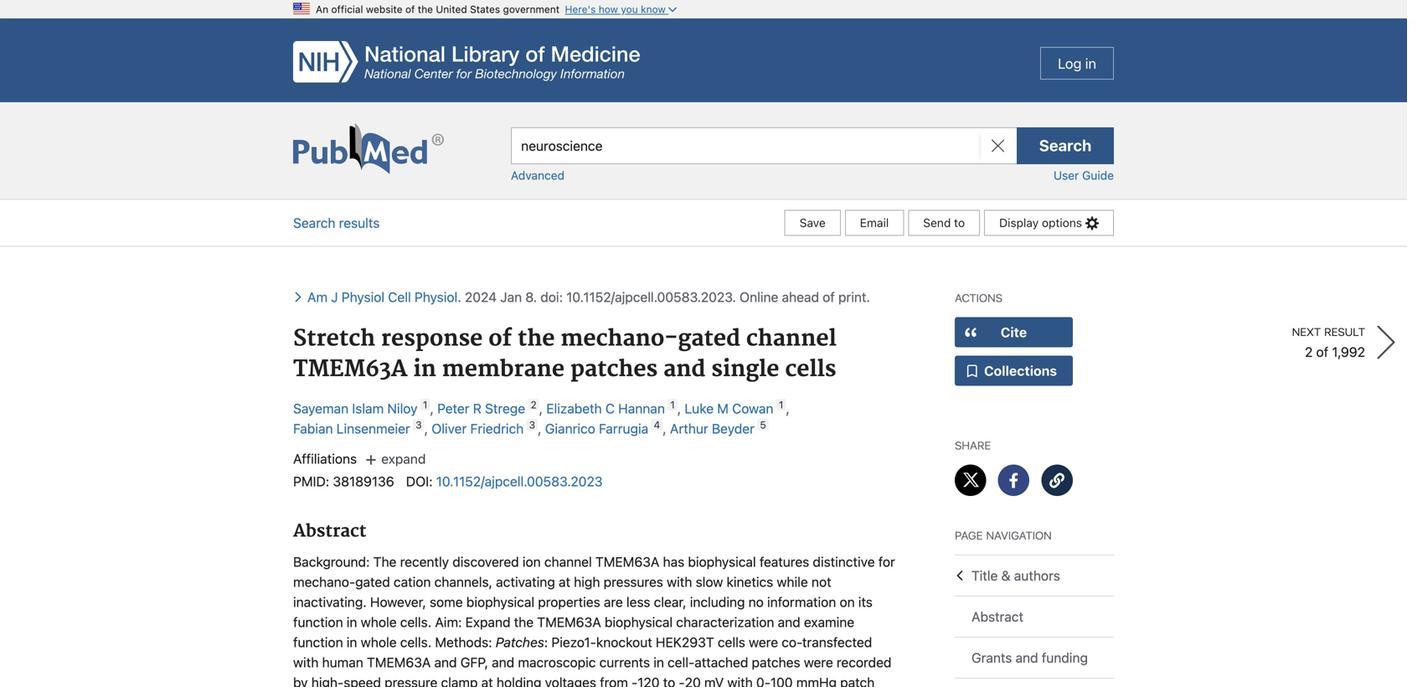 Task type: vqa. For each thing, say whether or not it's contained in the screenshot.
result
yes



Task type: locate. For each thing, give the bounding box(es) containing it.
1 horizontal spatial abstract
[[972, 609, 1024, 625]]

expand
[[382, 451, 426, 467], [466, 614, 511, 630]]

at up properties
[[559, 574, 571, 590]]

knockout
[[597, 634, 653, 650]]

patches
[[496, 634, 545, 650]]

gianrico
[[545, 420, 596, 436]]

recently
[[400, 554, 449, 570]]

physiol right j
[[342, 289, 385, 305]]

patches up 100
[[752, 654, 801, 670]]

whole inside expand the tmem63a biophysical characterization and examine function in whole cells.
[[361, 634, 397, 650]]

1 vertical spatial abstract
[[972, 609, 1024, 625]]

3 1 from the left
[[779, 399, 784, 410]]

nih nlm logo image
[[293, 41, 640, 82]]

with
[[667, 574, 693, 590], [293, 654, 319, 670], [728, 674, 753, 687]]

pmid: 38189136
[[293, 473, 394, 489]]

cells inside stretch response of the mechano-gated channel tmem63a in membrane patches and single cells
[[785, 356, 837, 383]]

0 horizontal spatial mechano-
[[293, 574, 355, 590]]

0 horizontal spatial patches
[[571, 356, 658, 383]]

2 link
[[528, 399, 539, 410]]

options
[[1042, 216, 1083, 230]]

high
[[574, 574, 600, 590]]

1 cells. from the top
[[400, 614, 432, 630]]

2024
[[465, 289, 497, 305]]

1 horizontal spatial mechano-
[[561, 325, 678, 353]]

in
[[1086, 55, 1097, 72], [414, 356, 436, 383], [347, 614, 357, 630], [347, 634, 357, 650], [654, 654, 664, 670]]

pubmed logo image
[[293, 123, 444, 174]]

mechano- up "inactivating."
[[293, 574, 355, 590]]

were up mmhg at the right bottom of page
[[804, 654, 834, 670]]

biophysical down activating
[[467, 594, 535, 610]]

10.1152/ajpcell.00583.2023
[[436, 473, 603, 489]]

mechano- down the "am j physiol cell physiol . 2024 jan 8. doi: 10.1152/ajpcell.00583.2023. online ahead of print."
[[561, 325, 678, 353]]

and up luke
[[664, 356, 706, 383]]

while
[[777, 574, 808, 590]]

1 1 link from the left
[[421, 399, 430, 410]]

however,
[[370, 594, 426, 610]]

less
[[627, 594, 651, 610]]

‑120
[[632, 674, 660, 687]]

function inside expand the tmem63a biophysical characterization and examine function in whole cells.
[[293, 634, 343, 650]]

1 vertical spatial mechano-
[[293, 574, 355, 590]]

2 horizontal spatial with
[[728, 674, 753, 687]]

1 vertical spatial gated
[[355, 574, 390, 590]]

0 vertical spatial function
[[293, 614, 343, 630]]

expand up methods: patches
[[466, 614, 511, 630]]

search button
[[1017, 127, 1115, 164]]

0 horizontal spatial were
[[749, 634, 779, 650]]

peter r strege link
[[438, 400, 525, 416]]

1 vertical spatial whole
[[361, 634, 397, 650]]

with down has
[[667, 574, 693, 590]]

slow
[[696, 574, 723, 590]]

cell-
[[668, 654, 695, 670]]

page
[[955, 527, 983, 543]]

1 1 from the left
[[423, 399, 428, 410]]

3 down sayeman islam niloy 1 , peter r strege 2 ,
[[416, 419, 422, 431]]

1 left luke
[[671, 399, 675, 410]]

to inside : piezo1-knockout hek293t cells were co-transfected with human tmem63a and gfp, and macroscopic currents in cell-attached patches were recorded by high-speed pressure clamp at holding voltages from ‑120 to ‑20 mv with 0-100 mmhg pat
[[663, 674, 676, 687]]

2 3 from the left
[[529, 419, 536, 431]]

0-
[[757, 674, 771, 687]]

to right send
[[955, 216, 965, 230]]

send to, save, email articles region
[[293, 200, 980, 246]]

and up co-
[[778, 614, 801, 630]]

biophysical up the slow
[[688, 554, 756, 570]]

0 vertical spatial whole
[[361, 614, 397, 630]]

2 vertical spatial the
[[514, 614, 534, 630]]

expand the tmem63a biophysical characterization and examine function in whole cells.
[[293, 614, 855, 650]]

1 vertical spatial to
[[663, 674, 676, 687]]

0 horizontal spatial channel
[[545, 554, 592, 570]]

mechano- inside the recently discovered ion channel tmem63a has biophysical features distinctive for mechano-gated cation channels, activating at high pressures with slow kinetics while not inactivating. however, some biophysical properties are less clear, including no information on its function in whole cells.
[[293, 574, 355, 590]]

abstract up background:
[[293, 521, 367, 542]]

were left co-
[[749, 634, 779, 650]]

biophysical down "less"
[[605, 614, 673, 630]]

3 1 link from the left
[[777, 399, 786, 410]]

cells. up pressure
[[400, 634, 432, 650]]

stretch
[[293, 325, 376, 353]]

0 vertical spatial 2
[[1306, 344, 1313, 360]]

tmem63a up 'pressures'
[[596, 554, 660, 570]]

2 horizontal spatial 1
[[779, 399, 784, 410]]

1 horizontal spatial search
[[1040, 136, 1092, 155]]

physiol
[[342, 289, 385, 305], [415, 289, 458, 305]]

0 vertical spatial gated
[[678, 325, 741, 353]]

0 horizontal spatial 2
[[531, 399, 537, 410]]

doi: 10.1152/ajpcell.00583.2023
[[406, 473, 603, 489]]

2 up oliver friedrich 3 , gianrico farrugia 4 ,
[[531, 399, 537, 410]]

1 vertical spatial cells.
[[400, 634, 432, 650]]

1 horizontal spatial 2
[[1306, 344, 1313, 360]]

1 link right cowan on the bottom right
[[777, 399, 786, 410]]

including
[[690, 594, 745, 610]]

to left the ‑20
[[663, 674, 676, 687]]

1 inside sayeman islam niloy 1 , peter r strege 2 ,
[[423, 399, 428, 410]]

search results link
[[291, 213, 382, 233]]

None search field
[[0, 102, 1408, 200]]

channel
[[747, 325, 837, 353], [545, 554, 592, 570]]

cells. inside the recently discovered ion channel tmem63a has biophysical features distinctive for mechano-gated cation channels, activating at high pressures with slow kinetics while not inactivating. however, some biophysical properties are less clear, including no information on its function in whole cells.
[[400, 614, 432, 630]]

1 vertical spatial 2
[[531, 399, 537, 410]]

patches inside : piezo1-knockout hek293t cells were co-transfected with human tmem63a and gfp, and macroscopic currents in cell-attached patches were recorded by high-speed pressure clamp at holding voltages from ‑120 to ‑20 mv with 0-100 mmhg pat
[[752, 654, 801, 670]]

2 down next
[[1306, 344, 1313, 360]]

search for search
[[1040, 136, 1092, 155]]

elizabeth
[[547, 400, 602, 416]]

in inside expand the tmem63a biophysical characterization and examine function in whole cells.
[[347, 634, 357, 650]]

: piezo1-knockout hek293t cells were co-transfected with human tmem63a and gfp, and macroscopic currents in cell-attached patches were recorded by high-speed pressure clamp at holding voltages from ‑120 to ‑20 mv with 0-100 mmhg pat
[[293, 634, 892, 687]]

are
[[604, 594, 623, 610]]

no
[[749, 594, 764, 610]]

in up "human"
[[347, 634, 357, 650]]

1,992
[[1333, 344, 1366, 360]]

1 vertical spatial with
[[293, 654, 319, 670]]

1 horizontal spatial gated
[[678, 325, 741, 353]]

whole inside the recently discovered ion channel tmem63a has biophysical features distinctive for mechano-gated cation channels, activating at high pressures with slow kinetics while not inactivating. however, some biophysical properties are less clear, including no information on its function in whole cells.
[[361, 614, 397, 630]]

1 vertical spatial search
[[293, 215, 336, 231]]

0 horizontal spatial expand
[[382, 451, 426, 467]]

1 link left luke
[[668, 399, 678, 410]]

j
[[331, 289, 338, 305]]

with left the 0-
[[728, 674, 753, 687]]

0 horizontal spatial biophysical
[[467, 594, 535, 610]]

3 down 2 link
[[529, 419, 536, 431]]

1 horizontal spatial expand
[[466, 614, 511, 630]]

0 vertical spatial channel
[[747, 325, 837, 353]]

0 vertical spatial were
[[749, 634, 779, 650]]

mmhg
[[797, 674, 837, 687]]

gated down the
[[355, 574, 390, 590]]

2 vertical spatial biophysical
[[605, 614, 673, 630]]

0 vertical spatial with
[[667, 574, 693, 590]]

3 link
[[413, 419, 425, 431], [527, 419, 538, 431]]

function down "inactivating."
[[293, 614, 343, 630]]

0 vertical spatial abstract
[[293, 521, 367, 542]]

cells right single at the right bottom of the page
[[785, 356, 837, 383]]

1 vertical spatial function
[[293, 634, 343, 650]]

0 vertical spatial mechano-
[[561, 325, 678, 353]]

its
[[859, 594, 873, 610]]

1 vertical spatial were
[[804, 654, 834, 670]]

0 horizontal spatial gated
[[355, 574, 390, 590]]

expand up doi:
[[382, 451, 426, 467]]

1 vertical spatial the
[[518, 325, 555, 353]]

piezo1-
[[552, 634, 597, 650]]

0 vertical spatial at
[[559, 574, 571, 590]]

of left print.
[[823, 289, 835, 305]]

the left united
[[418, 3, 433, 15]]

1 horizontal spatial 3 link
[[527, 419, 538, 431]]

online
[[740, 289, 779, 305]]

1 vertical spatial biophysical
[[467, 594, 535, 610]]

0 horizontal spatial physiol
[[342, 289, 385, 305]]

the down 8.
[[518, 325, 555, 353]]

the inside expand the tmem63a biophysical characterization and examine function in whole cells.
[[514, 614, 534, 630]]

1 horizontal spatial biophysical
[[605, 614, 673, 630]]

voltages
[[545, 674, 597, 687]]

1 horizontal spatial to
[[955, 216, 965, 230]]

to
[[955, 216, 965, 230], [663, 674, 676, 687]]

1 link for luke m cowan
[[777, 399, 786, 410]]

search inside button
[[1040, 136, 1092, 155]]

search for search results
[[293, 215, 336, 231]]

1 horizontal spatial with
[[667, 574, 693, 590]]

whole
[[361, 614, 397, 630], [361, 634, 397, 650]]

of inside the next result 2 of 1,992
[[1317, 344, 1329, 360]]

mv
[[705, 674, 724, 687]]

patches
[[571, 356, 658, 383], [752, 654, 801, 670]]

am j physiol cell physiol . 2024 jan 8. doi: 10.1152/ajpcell.00583.2023. online ahead of print.
[[308, 289, 871, 305]]

0 horizontal spatial to
[[663, 674, 676, 687]]

of
[[406, 3, 415, 15], [823, 289, 835, 305], [489, 325, 512, 353], [1317, 344, 1329, 360]]

3 link down sayeman islam niloy 1 , peter r strege 2 ,
[[413, 419, 425, 431]]

0 vertical spatial to
[[955, 216, 965, 230]]

gated up single at the right bottom of the page
[[678, 325, 741, 353]]

cation
[[394, 574, 431, 590]]

cells. inside expand the tmem63a biophysical characterization and examine function in whole cells.
[[400, 634, 432, 650]]

function up "human"
[[293, 634, 343, 650]]

whole down however,
[[361, 614, 397, 630]]

arthur
[[670, 420, 709, 436]]

display options button
[[985, 210, 1115, 236]]

guide
[[1083, 168, 1115, 182]]

0 vertical spatial search
[[1040, 136, 1092, 155]]

discovered
[[453, 554, 519, 570]]

holding
[[497, 674, 542, 687]]

0 horizontal spatial 3 link
[[413, 419, 425, 431]]

whole up "human"
[[361, 634, 397, 650]]

1 whole from the top
[[361, 614, 397, 630]]

at inside : piezo1-knockout hek293t cells were co-transfected with human tmem63a and gfp, and macroscopic currents in cell-attached patches were recorded by high-speed pressure clamp at holding voltages from ‑120 to ‑20 mv with 0-100 mmhg pat
[[482, 674, 493, 687]]

patches up c
[[571, 356, 658, 383]]

2 horizontal spatial 1 link
[[777, 399, 786, 410]]

channel down ahead
[[747, 325, 837, 353]]

0 horizontal spatial cells
[[718, 634, 746, 650]]

cells down characterization
[[718, 634, 746, 650]]

channel inside the recently discovered ion channel tmem63a has biophysical features distinctive for mechano-gated cation channels, activating at high pressures with slow kinetics while not inactivating. however, some biophysical properties are less clear, including no information on its function in whole cells.
[[545, 554, 592, 570]]

1 vertical spatial expand
[[466, 614, 511, 630]]

at
[[559, 574, 571, 590], [482, 674, 493, 687]]

2 whole from the top
[[361, 634, 397, 650]]

2 1 from the left
[[671, 399, 675, 410]]

2 cells. from the top
[[400, 634, 432, 650]]

1 vertical spatial channel
[[545, 554, 592, 570]]

3
[[416, 419, 422, 431], [529, 419, 536, 431]]

0 vertical spatial expand
[[382, 451, 426, 467]]

0 vertical spatial patches
[[571, 356, 658, 383]]

Search search field
[[494, 127, 1131, 164]]

2 vertical spatial with
[[728, 674, 753, 687]]

1 vertical spatial at
[[482, 674, 493, 687]]

at down gfp,
[[482, 674, 493, 687]]

with up by in the bottom left of the page
[[293, 654, 319, 670]]

the
[[418, 3, 433, 15], [518, 325, 555, 353], [514, 614, 534, 630]]

expand inside expand the tmem63a biophysical characterization and examine function in whole cells.
[[466, 614, 511, 630]]

1 link right niloy in the bottom left of the page
[[421, 399, 430, 410]]

2 function from the top
[[293, 634, 343, 650]]

0 vertical spatial cells.
[[400, 614, 432, 630]]

0 horizontal spatial abstract
[[293, 521, 367, 542]]

distinctive
[[813, 554, 875, 570]]

fabian linsenmeier
[[293, 420, 410, 436]]

1 horizontal spatial 1 link
[[668, 399, 678, 410]]

oliver friedrich link
[[432, 420, 524, 436]]

1 horizontal spatial 3
[[529, 419, 536, 431]]

0 vertical spatial cells
[[785, 356, 837, 383]]

single
[[712, 356, 780, 383]]

channel up high
[[545, 554, 592, 570]]

0 horizontal spatial 1
[[423, 399, 428, 410]]

linsenmeier
[[337, 420, 410, 436]]

38189136
[[333, 473, 394, 489]]

1 horizontal spatial cells
[[785, 356, 837, 383]]

1 vertical spatial cells
[[718, 634, 746, 650]]

1 horizontal spatial physiol
[[415, 289, 458, 305]]

display options
[[1000, 216, 1083, 230]]

, inside luke m cowan 1 ,
[[786, 400, 790, 416]]

1 inside luke m cowan 1 ,
[[779, 399, 784, 410]]

search up user
[[1040, 136, 1092, 155]]

in down response
[[414, 356, 436, 383]]

log in
[[1058, 55, 1097, 72]]

1 function from the top
[[293, 614, 343, 630]]

abstract up grants
[[972, 609, 1024, 625]]

0 vertical spatial the
[[418, 3, 433, 15]]

aim:
[[435, 614, 462, 630]]

transfected
[[803, 634, 873, 650]]

tmem63a up pressure
[[367, 654, 431, 670]]

search left "results"
[[293, 215, 336, 231]]

farrugia
[[599, 420, 649, 436]]

in inside log in link
[[1086, 55, 1097, 72]]

.
[[458, 289, 461, 305]]

features
[[760, 554, 810, 570]]

tmem63a down properties
[[537, 614, 601, 630]]

0 horizontal spatial 3
[[416, 419, 422, 431]]

3 link down 2 link
[[527, 419, 538, 431]]

0 horizontal spatial search
[[293, 215, 336, 231]]

in right log
[[1086, 55, 1097, 72]]

expand inside dropdown button
[[382, 451, 426, 467]]

the
[[373, 554, 397, 570]]

of left the 1,992 in the right of the page
[[1317, 344, 1329, 360]]

in inside the recently discovered ion channel tmem63a has biophysical features distinctive for mechano-gated cation channels, activating at high pressures with slow kinetics while not inactivating. however, some biophysical properties are less clear, including no information on its function in whole cells.
[[347, 614, 357, 630]]

1 horizontal spatial at
[[559, 574, 571, 590]]

1 right niloy in the bottom left of the page
[[423, 399, 428, 410]]

1 horizontal spatial were
[[804, 654, 834, 670]]

in left cell-
[[654, 654, 664, 670]]

2 inside sayeman islam niloy 1 , peter r strege 2 ,
[[531, 399, 537, 410]]

1 horizontal spatial 1
[[671, 399, 675, 410]]

arthur beyder link
[[670, 420, 755, 436]]

in down "inactivating."
[[347, 614, 357, 630]]

sayeman
[[293, 400, 349, 416]]

expand for expand
[[382, 451, 426, 467]]

physiol right cell
[[415, 289, 458, 305]]

channels,
[[435, 574, 493, 590]]

cells. down however,
[[400, 614, 432, 630]]

methods:
[[435, 634, 492, 650]]

, right cowan on the bottom right
[[786, 400, 790, 416]]

at inside the recently discovered ion channel tmem63a has biophysical features distinctive for mechano-gated cation channels, activating at high pressures with slow kinetics while not inactivating. however, some biophysical properties are less clear, including no information on its function in whole cells.
[[559, 574, 571, 590]]

the up patches
[[514, 614, 534, 630]]

background:
[[293, 554, 370, 570]]

1 horizontal spatial patches
[[752, 654, 801, 670]]

1 vertical spatial patches
[[752, 654, 801, 670]]

tmem63a down 'stretch'
[[293, 356, 408, 383]]

and
[[664, 356, 706, 383], [778, 614, 801, 630], [1016, 650, 1039, 666], [435, 654, 457, 670], [492, 654, 515, 670]]

2 horizontal spatial biophysical
[[688, 554, 756, 570]]

of up membrane
[[489, 325, 512, 353]]

with inside the recently discovered ion channel tmem63a has biophysical features distinctive for mechano-gated cation channels, activating at high pressures with slow kinetics while not inactivating. however, some biophysical properties are less clear, including no information on its function in whole cells.
[[667, 574, 693, 590]]

0 horizontal spatial at
[[482, 674, 493, 687]]

cell
[[388, 289, 411, 305]]

1 horizontal spatial channel
[[747, 325, 837, 353]]

mechano-
[[561, 325, 678, 353], [293, 574, 355, 590]]

1 right cowan on the bottom right
[[779, 399, 784, 410]]

how
[[599, 3, 618, 15]]

title & authors link
[[955, 556, 1115, 596]]

0 horizontal spatial 1 link
[[421, 399, 430, 410]]

tmem63a
[[293, 356, 408, 383], [596, 554, 660, 570], [537, 614, 601, 630], [367, 654, 431, 670]]

2 1 link from the left
[[668, 399, 678, 410]]

luke
[[685, 400, 714, 416]]



Task type: describe. For each thing, give the bounding box(es) containing it.
funding
[[1042, 650, 1088, 666]]

none search field containing search
[[0, 102, 1408, 200]]

cells inside : piezo1-knockout hek293t cells were co-transfected with human tmem63a and gfp, and macroscopic currents in cell-attached patches were recorded by high-speed pressure clamp at holding voltages from ‑120 to ‑20 mv with 0-100 mmhg pat
[[718, 634, 746, 650]]

, up oliver friedrich 3 , gianrico farrugia 4 ,
[[539, 400, 543, 416]]

, down 2 link
[[538, 420, 542, 436]]

gfp,
[[461, 654, 489, 670]]

states
[[470, 3, 500, 15]]

page navigation
[[955, 527, 1052, 543]]

2 inside the next result 2 of 1,992
[[1306, 344, 1313, 360]]

doi:
[[406, 473, 433, 489]]

function inside the recently discovered ion channel tmem63a has biophysical features distinctive for mechano-gated cation channels, activating at high pressures with slow kinetics while not inactivating. however, some biophysical properties are less clear, including no information on its function in whole cells.
[[293, 614, 343, 630]]

clear,
[[654, 594, 687, 610]]

print.
[[839, 289, 871, 305]]

mechano- inside stretch response of the mechano-gated channel tmem63a in membrane patches and single cells
[[561, 325, 678, 353]]

10.1152/ajpcell.00583.2023.
[[567, 289, 736, 305]]

response
[[381, 325, 483, 353]]

, up arthur
[[678, 400, 685, 416]]

pressures
[[604, 574, 664, 590]]

log in link
[[1041, 47, 1115, 80]]

gated inside stretch response of the mechano-gated channel tmem63a in membrane patches and single cells
[[678, 325, 741, 353]]

united
[[436, 3, 467, 15]]

grants and funding
[[972, 650, 1088, 666]]

1 3 from the left
[[416, 419, 422, 431]]

and inside stretch response of the mechano-gated channel tmem63a in membrane patches and single cells
[[664, 356, 706, 383]]

doi:
[[541, 289, 563, 305]]

1 for cowan
[[779, 399, 784, 410]]

advanced link
[[511, 168, 565, 182]]

properties
[[538, 594, 601, 610]]

in inside stretch response of the mechano-gated channel tmem63a in membrane patches and single cells
[[414, 356, 436, 383]]

, down sayeman islam niloy 1 , peter r strege 2 ,
[[425, 420, 432, 436]]

1 link for sayeman islam niloy
[[421, 399, 430, 410]]

cowan
[[732, 400, 774, 416]]

1 for niloy
[[423, 399, 428, 410]]

:
[[545, 634, 548, 650]]

channel inside stretch response of the mechano-gated channel tmem63a in membrane patches and single cells
[[747, 325, 837, 353]]

stretch response of the mechano-gated channel tmem63a in membrane patches and single cells
[[293, 325, 837, 383]]

and right grants
[[1016, 650, 1039, 666]]

and down methods: patches
[[492, 654, 515, 670]]

kinetics
[[727, 574, 774, 590]]

display options region
[[980, 210, 1115, 236]]

examine
[[804, 614, 855, 630]]

cite button
[[955, 317, 1073, 347]]

0 horizontal spatial with
[[293, 654, 319, 670]]

pressure
[[385, 674, 438, 687]]

share
[[955, 437, 991, 453]]

grants and funding link
[[955, 638, 1115, 678]]

jan
[[501, 289, 522, 305]]

biophysical inside expand the tmem63a biophysical characterization and examine function in whole cells.
[[605, 614, 673, 630]]

the recently discovered ion channel tmem63a has biophysical features distinctive for mechano-gated cation channels, activating at high pressures with slow kinetics while not inactivating. however, some biophysical properties are less clear, including no information on its function in whole cells.
[[293, 554, 896, 630]]

display
[[1000, 216, 1039, 230]]

user guide
[[1054, 168, 1115, 182]]

save button
[[785, 210, 841, 236]]

for
[[879, 554, 896, 570]]

from
[[600, 674, 628, 687]]

tmem63a inside stretch response of the mechano-gated channel tmem63a in membrane patches and single cells
[[293, 356, 408, 383]]

hannan
[[619, 400, 665, 416]]

inactivating.
[[293, 594, 367, 610]]

methods: patches
[[435, 634, 545, 650]]

fabian linsenmeier link
[[293, 420, 410, 436]]

10.1152/ajpcell.00583.2023 link
[[436, 473, 603, 489]]

r
[[473, 400, 482, 416]]

expand for expand the tmem63a biophysical characterization and examine function in whole cells.
[[466, 614, 511, 630]]

pmid:
[[293, 473, 330, 489]]

collections
[[985, 363, 1058, 379]]

of right website
[[406, 3, 415, 15]]

membrane
[[442, 356, 565, 383]]

5
[[760, 419, 767, 431]]

1 physiol from the left
[[342, 289, 385, 305]]

u.s. flag image
[[293, 0, 310, 17]]

and inside expand the tmem63a biophysical characterization and examine function in whole cells.
[[778, 614, 801, 630]]

navigation
[[987, 527, 1052, 543]]

information
[[768, 594, 837, 610]]

fabian
[[293, 420, 333, 436]]

am
[[308, 289, 328, 305]]

2 physiol from the left
[[415, 289, 458, 305]]

tmem63a inside the recently discovered ion channel tmem63a has biophysical features distinctive for mechano-gated cation channels, activating at high pressures with slow kinetics while not inactivating. however, some biophysical properties are less clear, including no information on its function in whole cells.
[[596, 554, 660, 570]]

send to
[[924, 216, 965, 230]]

0 vertical spatial biophysical
[[688, 554, 756, 570]]

advanced
[[511, 168, 565, 182]]

gianrico farrugia link
[[545, 420, 649, 436]]

, right 4
[[663, 420, 667, 436]]

niloy
[[387, 400, 418, 416]]

email button
[[845, 210, 904, 236]]

patches inside stretch response of the mechano-gated channel tmem63a in membrane patches and single cells
[[571, 356, 658, 383]]

currents
[[600, 654, 650, 670]]

peter
[[438, 400, 470, 416]]

beyder
[[712, 420, 755, 436]]

, left peter
[[430, 400, 434, 416]]

and up clamp
[[435, 654, 457, 670]]

2 3 link from the left
[[527, 419, 538, 431]]

next
[[1293, 323, 1322, 339]]

an
[[316, 3, 329, 15]]

here's how you know button
[[565, 3, 677, 15]]

website
[[366, 3, 403, 15]]

know
[[641, 3, 666, 15]]

tmem63a inside : piezo1-knockout hek293t cells were co-transfected with human tmem63a and gfp, and macroscopic currents in cell-attached patches were recorded by high-speed pressure clamp at holding voltages from ‑120 to ‑20 mv with 0-100 mmhg pat
[[367, 654, 431, 670]]

of inside stretch response of the mechano-gated channel tmem63a in membrane patches and single cells
[[489, 325, 512, 353]]

user
[[1054, 168, 1080, 182]]

Search: search field
[[511, 127, 1017, 164]]

affiliations
[[293, 451, 361, 467]]

100
[[771, 674, 793, 687]]

in inside : piezo1-knockout hek293t cells were co-transfected with human tmem63a and gfp, and macroscopic currents in cell-attached patches were recorded by high-speed pressure clamp at holding voltages from ‑120 to ‑20 mv with 0-100 mmhg pat
[[654, 654, 664, 670]]

results
[[339, 215, 380, 231]]

5 link
[[758, 419, 769, 431]]

has
[[663, 554, 685, 570]]

not
[[812, 574, 832, 590]]

to inside button
[[955, 216, 965, 230]]

3 inside oliver friedrich 3 , gianrico farrugia 4 ,
[[529, 419, 536, 431]]

tmem63a inside expand the tmem63a biophysical characterization and examine function in whole cells.
[[537, 614, 601, 630]]

arthur beyder
[[670, 420, 755, 436]]

1 3 link from the left
[[413, 419, 425, 431]]

log
[[1058, 55, 1082, 72]]

gated inside the recently discovered ion channel tmem63a has biophysical features distinctive for mechano-gated cation channels, activating at high pressures with slow kinetics while not inactivating. however, some biophysical properties are less clear, including no information on its function in whole cells.
[[355, 574, 390, 590]]

4
[[654, 419, 661, 431]]

attached
[[695, 654, 749, 670]]

the inside stretch response of the mechano-gated channel tmem63a in membrane patches and single cells
[[518, 325, 555, 353]]

luke m cowan 1 ,
[[685, 399, 794, 416]]

strege
[[485, 400, 525, 416]]



